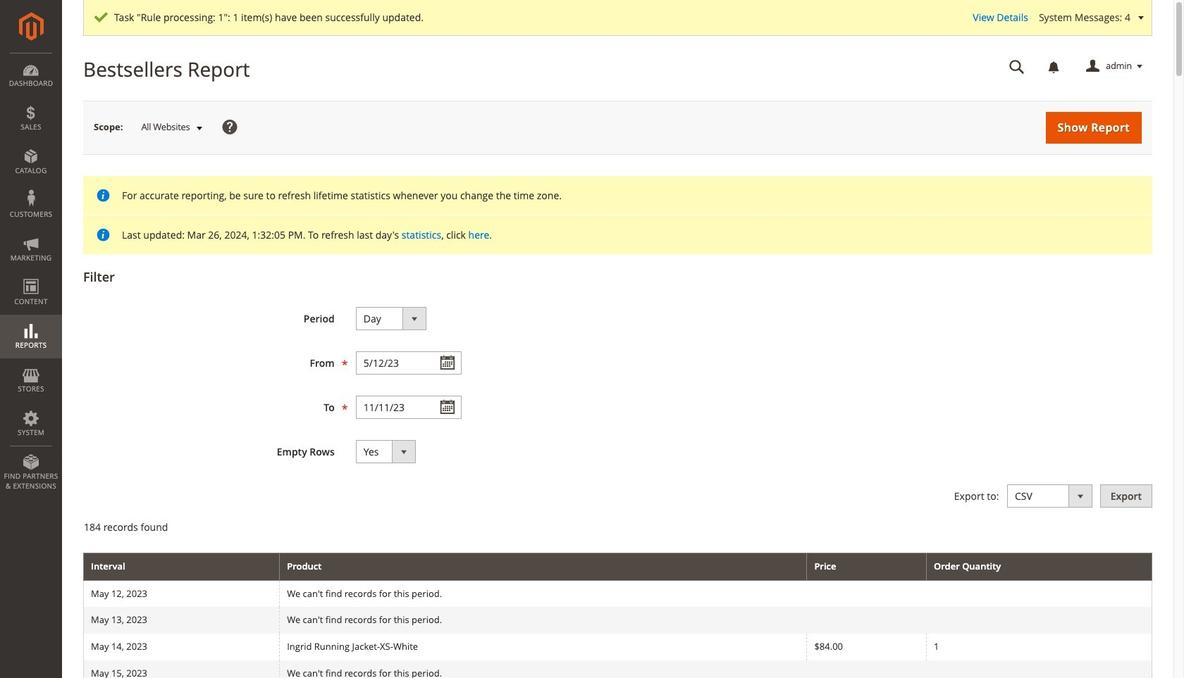 Task type: locate. For each thing, give the bounding box(es) containing it.
None text field
[[1000, 54, 1035, 79]]

None text field
[[356, 352, 462, 375], [356, 396, 462, 419], [356, 352, 462, 375], [356, 396, 462, 419]]

menu bar
[[0, 53, 62, 499]]



Task type: describe. For each thing, give the bounding box(es) containing it.
magento admin panel image
[[19, 12, 43, 41]]



